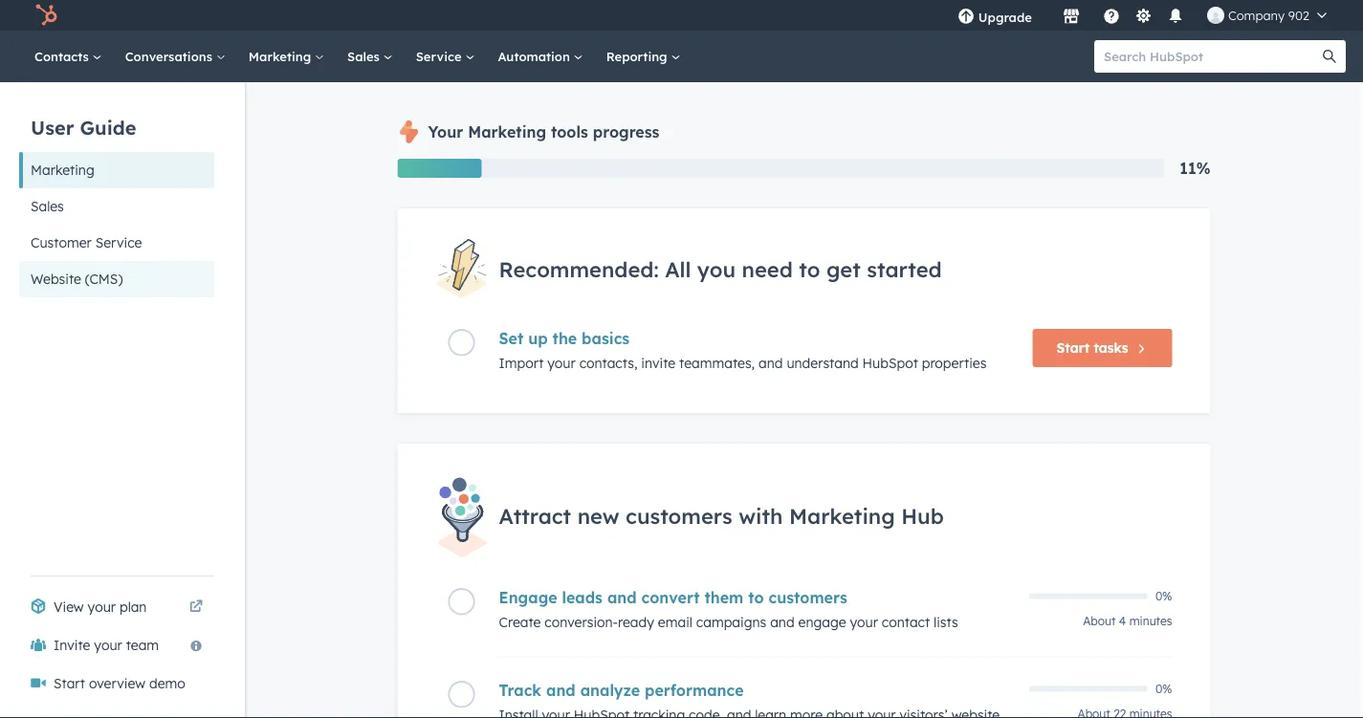 Task type: locate. For each thing, give the bounding box(es) containing it.
company
[[1229, 7, 1285, 23]]

your
[[548, 355, 576, 372], [88, 599, 116, 616], [850, 614, 878, 631], [94, 637, 122, 654]]

and
[[759, 355, 783, 372], [608, 588, 637, 607], [771, 614, 795, 631], [546, 681, 576, 700]]

your marketing tools progress progress bar
[[398, 159, 482, 178]]

service link
[[404, 31, 487, 82]]

recommended:
[[499, 256, 659, 282]]

0 vertical spatial service
[[416, 48, 465, 64]]

team
[[126, 637, 159, 654]]

menu
[[944, 0, 1341, 31]]

attract new customers with marketing hub
[[499, 503, 944, 529]]

0 horizontal spatial sales
[[31, 198, 64, 215]]

marketing button
[[19, 152, 214, 189]]

track and analyze performance
[[499, 681, 744, 700]]

your marketing tools progress
[[428, 122, 660, 142]]

user guide
[[31, 115, 136, 139]]

to right them
[[749, 588, 764, 607]]

sales up customer
[[31, 198, 64, 215]]

0% down 'minutes'
[[1156, 682, 1173, 697]]

progress
[[593, 122, 660, 142]]

(cms)
[[85, 271, 123, 288]]

help button
[[1096, 0, 1128, 31]]

hubspot
[[863, 355, 919, 372]]

0 horizontal spatial service
[[95, 234, 142, 251]]

start overview demo
[[54, 676, 185, 692]]

marketing link
[[237, 31, 336, 82]]

start inside start tasks button
[[1057, 340, 1090, 357]]

conversations
[[125, 48, 216, 64]]

demo
[[149, 676, 185, 692]]

marketing down user
[[31, 162, 94, 178]]

contact
[[882, 614, 930, 631]]

0%
[[1156, 589, 1173, 604], [1156, 682, 1173, 697]]

new
[[578, 503, 620, 529]]

import
[[499, 355, 544, 372]]

1 0% from the top
[[1156, 589, 1173, 604]]

menu containing company 902
[[944, 0, 1341, 31]]

user
[[31, 115, 74, 139]]

need
[[742, 256, 793, 282]]

email
[[658, 614, 693, 631]]

your inside invite your team button
[[94, 637, 122, 654]]

get
[[827, 256, 861, 282]]

and down "set up the basics" button
[[759, 355, 783, 372]]

start down invite
[[54, 676, 85, 692]]

service
[[416, 48, 465, 64], [95, 234, 142, 251]]

the
[[553, 329, 577, 349]]

your right engage
[[850, 614, 878, 631]]

to
[[799, 256, 821, 282], [749, 588, 764, 607]]

1 vertical spatial service
[[95, 234, 142, 251]]

1 horizontal spatial customers
[[769, 588, 848, 607]]

sales inside "button"
[[31, 198, 64, 215]]

1 vertical spatial customers
[[769, 588, 848, 607]]

settings image
[[1135, 8, 1153, 25]]

0% up 'minutes'
[[1156, 589, 1173, 604]]

customers up engage
[[769, 588, 848, 607]]

customers
[[626, 503, 733, 529], [769, 588, 848, 607]]

customers right the new
[[626, 503, 733, 529]]

0 vertical spatial start
[[1057, 340, 1090, 357]]

marketing inside marketing button
[[31, 162, 94, 178]]

1 vertical spatial sales
[[31, 198, 64, 215]]

1 vertical spatial start
[[54, 676, 85, 692]]

minutes
[[1130, 614, 1173, 628]]

all
[[665, 256, 691, 282]]

hub
[[902, 503, 944, 529]]

to left get
[[799, 256, 821, 282]]

start for start overview demo
[[54, 676, 85, 692]]

leads
[[562, 588, 603, 607]]

start overview demo link
[[19, 665, 214, 703]]

service inside button
[[95, 234, 142, 251]]

sales
[[347, 48, 383, 64], [31, 198, 64, 215]]

service right "sales" link
[[416, 48, 465, 64]]

marketing left hub
[[789, 503, 895, 529]]

performance
[[645, 681, 744, 700]]

and inside set up the basics import your contacts, invite teammates, and understand hubspot properties
[[759, 355, 783, 372]]

0 vertical spatial sales
[[347, 48, 383, 64]]

1 horizontal spatial sales
[[347, 48, 383, 64]]

customer service button
[[19, 225, 214, 261]]

1 horizontal spatial service
[[416, 48, 465, 64]]

start left tasks
[[1057, 340, 1090, 357]]

marketing
[[249, 48, 315, 64], [468, 122, 547, 142], [31, 162, 94, 178], [789, 503, 895, 529]]

1 vertical spatial 0%
[[1156, 682, 1173, 697]]

start
[[1057, 340, 1090, 357], [54, 676, 85, 692]]

to inside engage leads and convert them to customers create conversion-ready email campaigns and engage your contact lists
[[749, 588, 764, 607]]

and right track at bottom left
[[546, 681, 576, 700]]

invite
[[54, 637, 90, 654]]

0 horizontal spatial start
[[54, 676, 85, 692]]

link opens in a new window image
[[189, 596, 203, 619], [189, 601, 203, 614]]

Search HubSpot search field
[[1095, 40, 1329, 73]]

track and analyze performance button
[[499, 681, 1018, 700]]

plan
[[120, 599, 147, 616]]

service down sales "button"
[[95, 234, 142, 251]]

start inside start overview demo link
[[54, 676, 85, 692]]

engage
[[799, 614, 847, 631]]

view
[[54, 599, 84, 616]]

conversion-
[[545, 614, 618, 631]]

1 vertical spatial to
[[749, 588, 764, 607]]

start tasks button
[[1033, 329, 1173, 368]]

set up the basics button
[[499, 329, 1018, 349]]

them
[[705, 588, 744, 607]]

1 link opens in a new window image from the top
[[189, 596, 203, 619]]

1 horizontal spatial start
[[1057, 340, 1090, 357]]

your left team
[[94, 637, 122, 654]]

marketing left "sales" link
[[249, 48, 315, 64]]

customer service
[[31, 234, 142, 251]]

your down the
[[548, 355, 576, 372]]

0 vertical spatial customers
[[626, 503, 733, 529]]

create
[[499, 614, 541, 631]]

lists
[[934, 614, 959, 631]]

your left plan on the bottom left of the page
[[88, 599, 116, 616]]

0 vertical spatial 0%
[[1156, 589, 1173, 604]]

your inside view your plan link
[[88, 599, 116, 616]]

hubspot image
[[34, 4, 57, 27]]

0 vertical spatial to
[[799, 256, 821, 282]]

notifications image
[[1167, 9, 1185, 26]]

2 0% from the top
[[1156, 682, 1173, 697]]

reporting link
[[595, 31, 692, 82]]

automation link
[[487, 31, 595, 82]]

0 horizontal spatial to
[[749, 588, 764, 607]]

hubspot link
[[23, 4, 72, 27]]

about 4 minutes
[[1084, 614, 1173, 628]]

convert
[[642, 588, 700, 607]]

sales right marketing link
[[347, 48, 383, 64]]



Task type: describe. For each thing, give the bounding box(es) containing it.
tools
[[551, 122, 588, 142]]

teammates,
[[680, 355, 755, 372]]

settings link
[[1132, 5, 1156, 25]]

search button
[[1314, 40, 1346, 73]]

track
[[499, 681, 542, 700]]

basics
[[582, 329, 630, 349]]

about
[[1084, 614, 1116, 628]]

mateo roberts image
[[1208, 7, 1225, 24]]

automation
[[498, 48, 574, 64]]

upgrade image
[[958, 9, 975, 26]]

engage leads and convert them to customers button
[[499, 588, 1018, 607]]

tasks
[[1094, 340, 1129, 357]]

recommended: all you need to get started
[[499, 256, 942, 282]]

invite your team
[[54, 637, 159, 654]]

guide
[[80, 115, 136, 139]]

start tasks
[[1057, 340, 1129, 357]]

contacts
[[34, 48, 93, 64]]

view your plan link
[[19, 589, 214, 627]]

0% for track and analyze performance
[[1156, 682, 1173, 697]]

2 link opens in a new window image from the top
[[189, 601, 203, 614]]

contacts,
[[580, 355, 638, 372]]

conversations link
[[114, 31, 237, 82]]

help image
[[1103, 9, 1121, 26]]

your inside engage leads and convert them to customers create conversion-ready email campaigns and engage your contact lists
[[850, 614, 878, 631]]

and down engage leads and convert them to customers button
[[771, 614, 795, 631]]

you
[[697, 256, 736, 282]]

0 horizontal spatial customers
[[626, 503, 733, 529]]

engage leads and convert them to customers create conversion-ready email campaigns and engage your contact lists
[[499, 588, 959, 631]]

analyze
[[581, 681, 640, 700]]

4
[[1120, 614, 1127, 628]]

user guide views element
[[19, 82, 214, 298]]

with
[[739, 503, 783, 529]]

engage
[[499, 588, 558, 607]]

marketplaces button
[[1052, 0, 1092, 31]]

understand
[[787, 355, 859, 372]]

up
[[528, 329, 548, 349]]

customers inside engage leads and convert them to customers create conversion-ready email campaigns and engage your contact lists
[[769, 588, 848, 607]]

invite
[[641, 355, 676, 372]]

website (cms)
[[31, 271, 123, 288]]

902
[[1289, 7, 1310, 23]]

and up ready
[[608, 588, 637, 607]]

ready
[[618, 614, 655, 631]]

set
[[499, 329, 524, 349]]

reporting
[[606, 48, 671, 64]]

search image
[[1324, 50, 1337, 63]]

set up the basics import your contacts, invite teammates, and understand hubspot properties
[[499, 329, 987, 372]]

website (cms) button
[[19, 261, 214, 298]]

campaigns
[[697, 614, 767, 631]]

properties
[[922, 355, 987, 372]]

0% for engage leads and convert them to customers
[[1156, 589, 1173, 604]]

sales link
[[336, 31, 404, 82]]

your inside set up the basics import your contacts, invite teammates, and understand hubspot properties
[[548, 355, 576, 372]]

sales button
[[19, 189, 214, 225]]

notifications button
[[1160, 0, 1192, 31]]

company 902 button
[[1196, 0, 1339, 31]]

upgrade
[[979, 9, 1032, 25]]

start for start tasks
[[1057, 340, 1090, 357]]

contacts link
[[23, 31, 114, 82]]

1 horizontal spatial to
[[799, 256, 821, 282]]

website
[[31, 271, 81, 288]]

view your plan
[[54, 599, 147, 616]]

invite your team button
[[19, 627, 214, 665]]

marketplaces image
[[1063, 9, 1080, 26]]

your
[[428, 122, 463, 142]]

overview
[[89, 676, 145, 692]]

11%
[[1180, 159, 1211, 178]]

started
[[867, 256, 942, 282]]

marketing right your
[[468, 122, 547, 142]]

marketing inside marketing link
[[249, 48, 315, 64]]

company 902
[[1229, 7, 1310, 23]]

attract
[[499, 503, 571, 529]]

customer
[[31, 234, 92, 251]]



Task type: vqa. For each thing, say whether or not it's contained in the screenshot.
leads
yes



